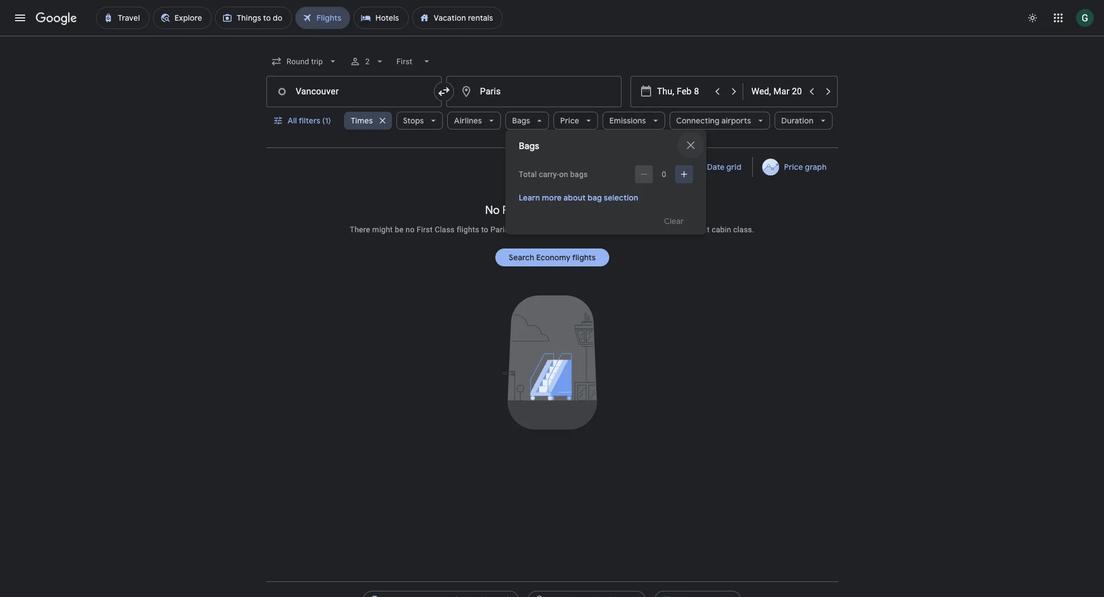 Task type: locate. For each thing, give the bounding box(es) containing it.
first right no
[[417, 225, 433, 234]]

dates,
[[579, 225, 600, 234]]

None field
[[266, 51, 343, 72], [392, 51, 437, 72], [266, 51, 343, 72], [392, 51, 437, 72]]

date grid
[[707, 162, 742, 172]]

flights down about at right top
[[556, 203, 587, 217]]

0 vertical spatial price
[[561, 116, 580, 126]]

times
[[351, 116, 373, 126]]

1 vertical spatial first
[[417, 225, 433, 234]]

2 button
[[345, 48, 390, 75]]

None search field
[[266, 48, 839, 235]]

change appearance image
[[1020, 4, 1047, 31]]

connecting airports button
[[670, 107, 771, 134]]

bags
[[513, 116, 531, 126], [519, 141, 540, 152]]

bags inside popup button
[[513, 116, 531, 126]]

class.
[[734, 225, 755, 234]]

be
[[395, 225, 404, 234]]

price inside popup button
[[561, 116, 580, 126]]

main menu image
[[13, 11, 27, 25]]

None text field
[[266, 76, 442, 107], [446, 76, 622, 107], [266, 76, 442, 107], [446, 76, 622, 107]]

0
[[662, 170, 667, 179]]

price for price
[[561, 116, 580, 126]]

search economy flights button
[[495, 244, 609, 271]]

emissions
[[610, 116, 646, 126]]

times button
[[344, 107, 392, 134]]

price graph
[[785, 162, 827, 172]]

0 horizontal spatial class
[[435, 225, 455, 234]]

emissions button
[[603, 107, 665, 134]]

graph
[[806, 162, 827, 172]]

date grid button
[[678, 157, 751, 177]]

1 horizontal spatial first
[[503, 203, 524, 217]]

price left graph
[[785, 162, 804, 172]]

with
[[663, 225, 678, 234]]

or
[[602, 225, 610, 234]]

price right bags popup button
[[561, 116, 580, 126]]

first
[[503, 203, 524, 217], [417, 225, 433, 234]]

class right no
[[435, 225, 455, 234]]

first up try on the top of the page
[[503, 203, 524, 217]]

price
[[561, 116, 580, 126], [785, 162, 804, 172]]

1 horizontal spatial class
[[527, 203, 554, 217]]

class down learn
[[527, 203, 554, 217]]

price for price graph
[[785, 162, 804, 172]]

close dialog image
[[685, 139, 698, 152]]

duration button
[[775, 107, 833, 134]]

stops button
[[397, 107, 443, 134]]

price inside "button"
[[785, 162, 804, 172]]

Return text field
[[752, 77, 803, 107]]

1 vertical spatial class
[[435, 225, 455, 234]]

0 horizontal spatial first
[[417, 225, 433, 234]]

0 horizontal spatial price
[[561, 116, 580, 126]]

1 horizontal spatial price
[[785, 162, 804, 172]]

carry-
[[539, 170, 560, 179]]

airlines button
[[448, 107, 501, 134]]

to
[[482, 225, 489, 234]]

flights inside search economy flights button
[[572, 253, 596, 263]]

Departure text field
[[657, 77, 709, 107]]

flights
[[556, 203, 587, 217], [457, 225, 480, 234], [638, 225, 661, 234], [572, 253, 596, 263]]

all
[[288, 116, 297, 126]]

0 vertical spatial bags
[[513, 116, 531, 126]]

duration
[[782, 116, 814, 126]]

class
[[527, 203, 554, 217], [435, 225, 455, 234]]

2
[[365, 57, 370, 66]]

0 vertical spatial class
[[527, 203, 554, 217]]

1 vertical spatial price
[[785, 162, 804, 172]]

bags down bags popup button
[[519, 141, 540, 152]]

bags right airlines popup button
[[513, 116, 531, 126]]

filters
[[299, 116, 320, 126]]

found
[[589, 203, 619, 217]]

flights down 'dates,'
[[572, 253, 596, 263]]



Task type: describe. For each thing, give the bounding box(es) containing it.
search
[[612, 225, 636, 234]]

search economy flights
[[509, 253, 596, 263]]

flights left with
[[638, 225, 661, 234]]

airports
[[722, 116, 752, 126]]

there might be no first class flights to paris. try changing your dates, or search flights with different cabin class.
[[350, 225, 755, 234]]

grid
[[727, 162, 742, 172]]

loading results progress bar
[[0, 36, 1105, 38]]

date
[[707, 162, 725, 172]]

bags
[[571, 170, 588, 179]]

bags button
[[506, 107, 550, 134]]

learn more about bag selection link
[[519, 193, 639, 203]]

more
[[542, 193, 562, 203]]

price button
[[554, 107, 599, 134]]

all filters (1) button
[[266, 107, 340, 134]]

all filters (1)
[[288, 116, 331, 126]]

might
[[372, 225, 393, 234]]

total
[[519, 170, 537, 179]]

your
[[561, 225, 577, 234]]

try
[[513, 225, 524, 234]]

about
[[564, 193, 586, 203]]

no first class flights found main content
[[266, 157, 839, 568]]

on
[[560, 170, 569, 179]]

learn
[[519, 193, 540, 203]]

economy
[[536, 253, 571, 263]]

swap origin and destination. image
[[437, 85, 451, 98]]

no first class flights found
[[486, 203, 619, 217]]

flights left to
[[457, 225, 480, 234]]

airlines
[[454, 116, 482, 126]]

none search field containing bags
[[266, 48, 839, 235]]

different
[[680, 225, 710, 234]]

bag
[[588, 193, 602, 203]]

price graph button
[[756, 157, 836, 177]]

changing
[[526, 225, 559, 234]]

total carry-on bags
[[519, 170, 588, 179]]

selection
[[604, 193, 639, 203]]

1 vertical spatial bags
[[519, 141, 540, 152]]

cabin
[[712, 225, 732, 234]]

stops
[[403, 116, 424, 126]]

learn more about bag selection
[[519, 193, 639, 203]]

search
[[509, 253, 535, 263]]

(1)
[[322, 116, 331, 126]]

0 vertical spatial first
[[503, 203, 524, 217]]

there
[[350, 225, 370, 234]]

no
[[486, 203, 500, 217]]

no
[[406, 225, 415, 234]]

connecting airports
[[677, 116, 752, 126]]

connecting
[[677, 116, 720, 126]]

paris.
[[491, 225, 511, 234]]



Task type: vqa. For each thing, say whether or not it's contained in the screenshot.
3rd the round from the bottom of the MAIN CONTENT containing Best departing flights
no



